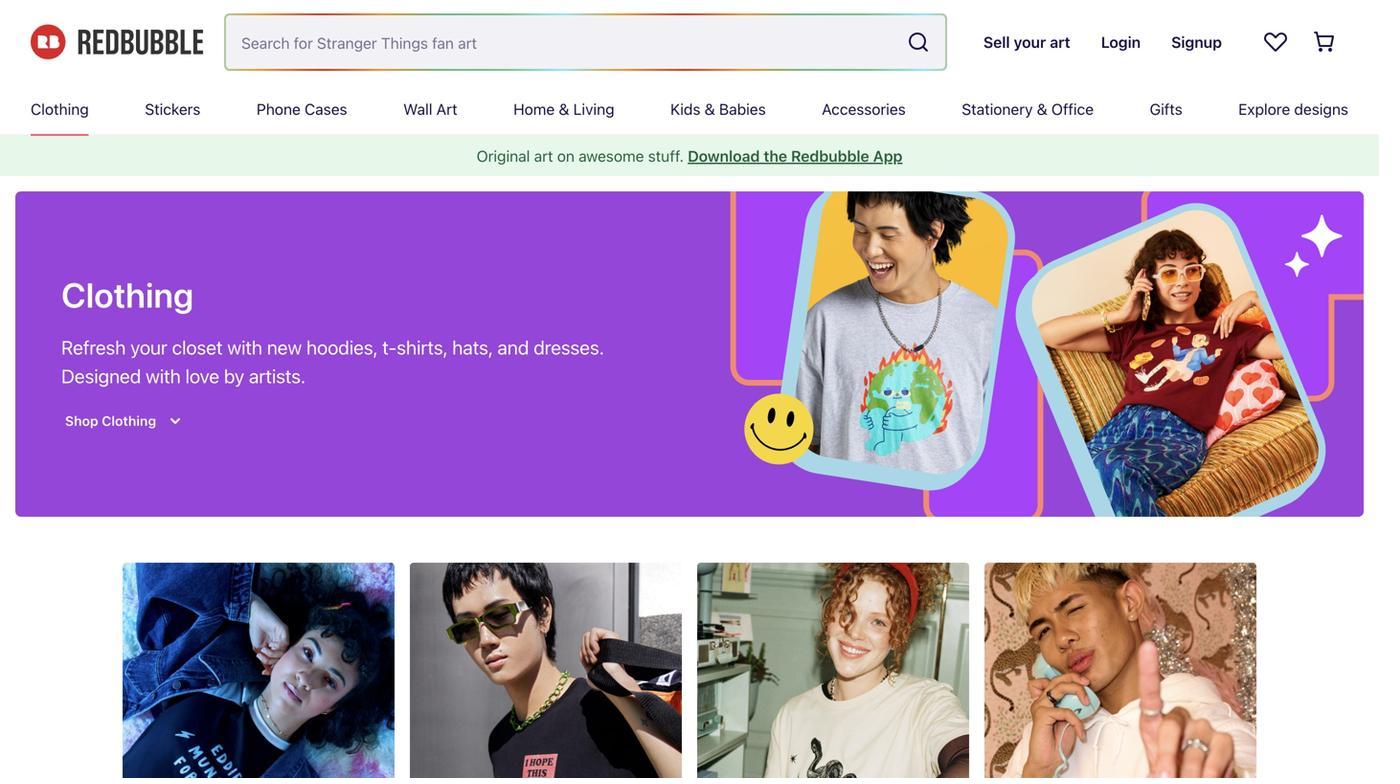 Task type: locate. For each thing, give the bounding box(es) containing it.
1 vertical spatial with
[[146, 365, 181, 387]]

accessories link
[[822, 84, 906, 134]]

accessories
[[822, 100, 906, 118]]

dresses.
[[534, 336, 604, 359]]

redbubble logo image
[[31, 25, 203, 60]]

3 & from the left
[[1037, 100, 1048, 118]]

clothing link
[[31, 84, 89, 134]]

1 vertical spatial clothing
[[61, 274, 194, 315]]

hoodies & sweatshirts image
[[985, 563, 1257, 779]]

& inside "kids & babies" link
[[705, 100, 715, 118]]

& inside stationery & office link
[[1037, 100, 1048, 118]]

with
[[227, 336, 262, 359], [146, 365, 181, 387]]

shirts,
[[397, 336, 448, 359]]

kids & babies
[[671, 100, 766, 118]]

Search term search field
[[226, 15, 899, 69]]

& left living
[[559, 100, 569, 118]]

original art on awesome stuff. download the redbubble app
[[477, 147, 903, 165]]

clothing up your
[[61, 274, 194, 315]]

1 horizontal spatial with
[[227, 336, 262, 359]]

2 horizontal spatial &
[[1037, 100, 1048, 118]]

phone cases link
[[257, 84, 347, 134]]

art
[[534, 147, 553, 165]]

with up by
[[227, 336, 262, 359]]

0 vertical spatial with
[[227, 336, 262, 359]]

0 vertical spatial clothing
[[31, 100, 89, 118]]

stationery
[[962, 100, 1033, 118]]

menu bar
[[31, 84, 1349, 134]]

download
[[688, 147, 760, 165]]

wall art link
[[403, 84, 457, 134]]

the
[[764, 147, 787, 165]]

home & living
[[513, 100, 614, 118]]

artists.
[[249, 365, 306, 387]]

love
[[185, 365, 219, 387]]

0 horizontal spatial &
[[559, 100, 569, 118]]

clothing down redbubble logo
[[31, 100, 89, 118]]

with down your
[[146, 365, 181, 387]]

and
[[498, 336, 529, 359]]

original
[[477, 147, 530, 165]]

&
[[559, 100, 569, 118], [705, 100, 715, 118], [1037, 100, 1048, 118]]

living
[[573, 100, 614, 118]]

men's clothing image
[[410, 563, 682, 779]]

clothing inside menu bar
[[31, 100, 89, 118]]

gifts
[[1150, 100, 1183, 118]]

& inside home & living link
[[559, 100, 569, 118]]

hoodies,
[[307, 336, 378, 359]]

& right 'kids'
[[705, 100, 715, 118]]

stationery & office
[[962, 100, 1094, 118]]

1 horizontal spatial &
[[705, 100, 715, 118]]

babies
[[719, 100, 766, 118]]

& left office
[[1037, 100, 1048, 118]]

2 & from the left
[[705, 100, 715, 118]]

wall art
[[403, 100, 457, 118]]

t-
[[382, 336, 397, 359]]

home
[[513, 100, 555, 118]]

app
[[873, 147, 903, 165]]

& for kids
[[705, 100, 715, 118]]

clothing
[[31, 100, 89, 118], [61, 274, 194, 315]]

1 & from the left
[[559, 100, 569, 118]]

refresh
[[61, 336, 126, 359]]

None field
[[226, 15, 945, 69]]



Task type: describe. For each thing, give the bounding box(es) containing it.
home & living link
[[513, 84, 614, 134]]

t-shirts and tops image
[[697, 563, 969, 779]]

new
[[267, 336, 302, 359]]

kids & babies link
[[671, 84, 766, 134]]

phone
[[257, 100, 301, 118]]

0 horizontal spatial with
[[146, 365, 181, 387]]

kids
[[671, 100, 701, 118]]

stationery & office link
[[962, 84, 1094, 134]]

designed
[[61, 365, 141, 387]]

gifts link
[[1150, 84, 1183, 134]]

office
[[1052, 100, 1094, 118]]

awesome
[[579, 147, 644, 165]]

closet
[[172, 336, 223, 359]]

cases
[[305, 100, 347, 118]]

hats,
[[452, 336, 493, 359]]

by
[[224, 365, 244, 387]]

explore
[[1239, 100, 1290, 118]]

wall
[[403, 100, 432, 118]]

download the redbubble app link
[[688, 147, 903, 165]]

stickers
[[145, 100, 201, 118]]

your
[[130, 336, 167, 359]]

women's clothing image
[[123, 563, 395, 779]]

phone cases
[[257, 100, 347, 118]]

designs
[[1294, 100, 1349, 118]]

art
[[436, 100, 457, 118]]

stickers link
[[145, 84, 201, 134]]

& for home
[[559, 100, 569, 118]]

stuff.
[[648, 147, 684, 165]]

refresh your closet with new hoodies, t-shirts, hats, and dresses. designed with love by artists.
[[61, 336, 604, 387]]

& for stationery
[[1037, 100, 1048, 118]]

explore designs
[[1239, 100, 1349, 118]]

menu bar containing clothing
[[31, 84, 1349, 134]]

redbubble
[[791, 147, 869, 165]]

explore designs link
[[1239, 84, 1349, 134]]

on
[[557, 147, 575, 165]]



Task type: vqa. For each thing, say whether or not it's contained in the screenshot.
WALL ART link on the top of the page
yes



